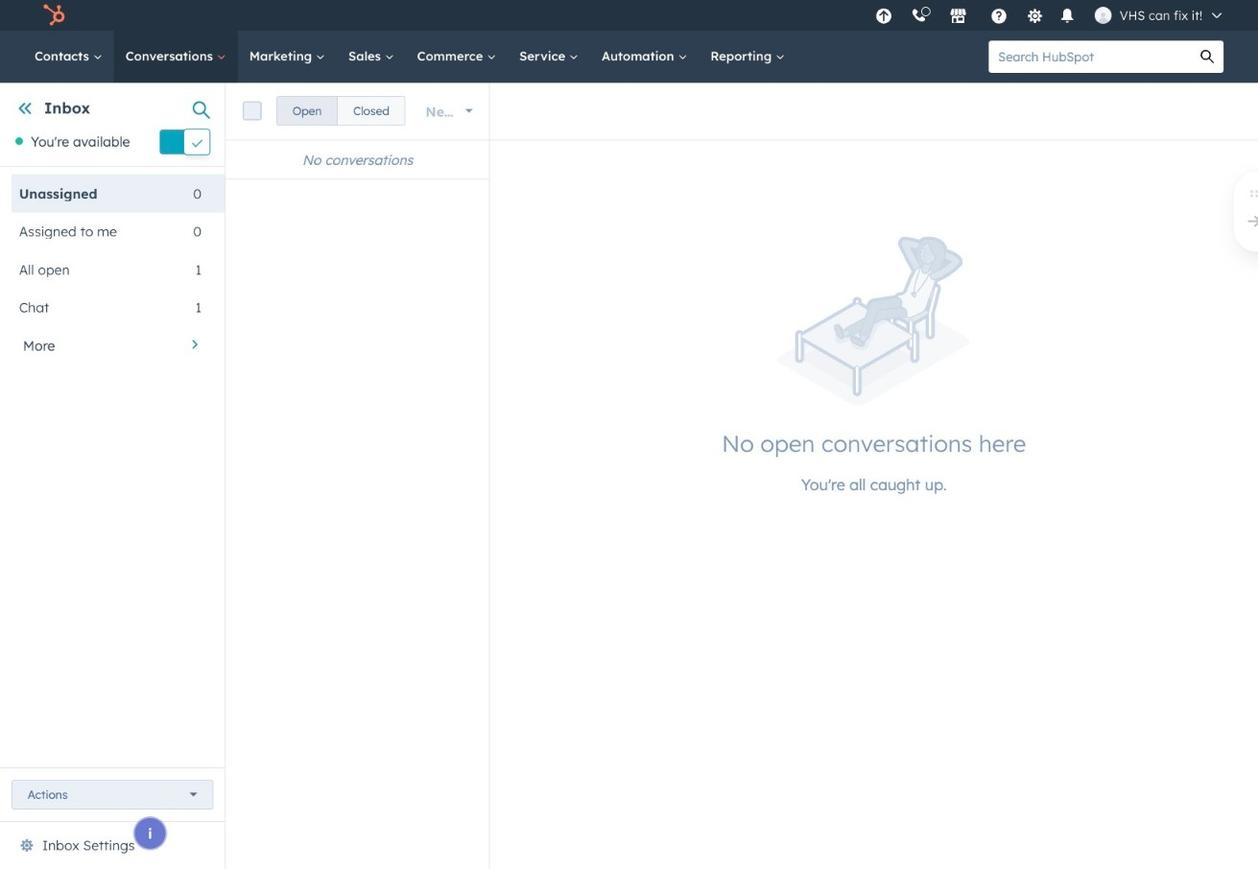 Task type: describe. For each thing, give the bounding box(es) containing it.
jacob simon image
[[1095, 7, 1112, 24]]

marketplaces image
[[950, 9, 967, 26]]

you're available image
[[15, 138, 23, 145]]



Task type: vqa. For each thing, say whether or not it's contained in the screenshot.
User Guides element
no



Task type: locate. For each thing, give the bounding box(es) containing it.
group
[[276, 96, 406, 126]]

menu
[[865, 0, 1235, 31]]

main content
[[226, 83, 1258, 870]]

Search HubSpot search field
[[989, 40, 1191, 73]]

None button
[[276, 96, 338, 126], [337, 96, 406, 126], [276, 96, 338, 126], [337, 96, 406, 126]]



